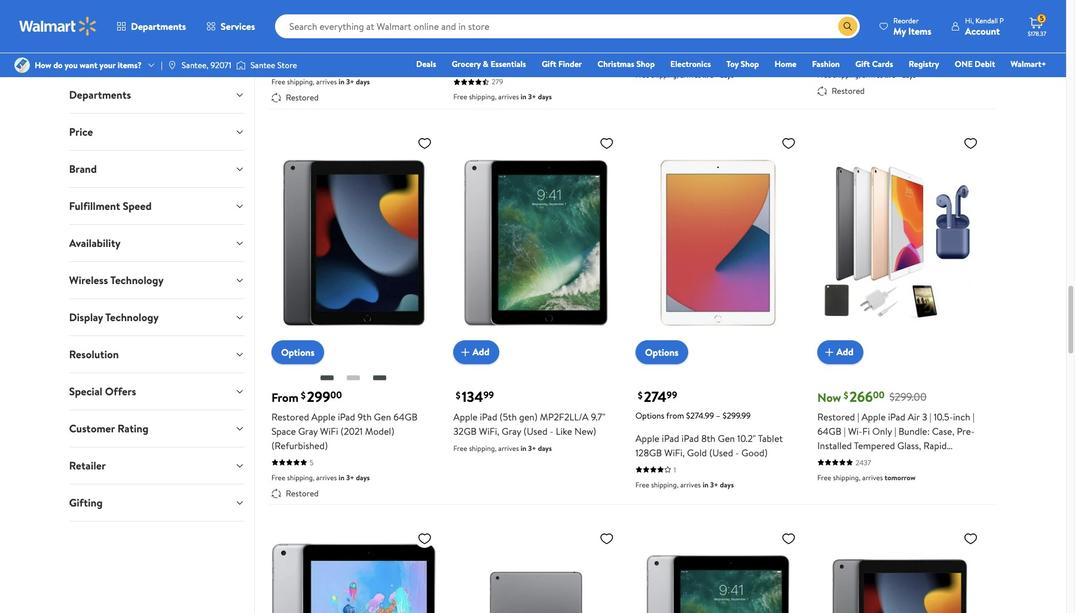 Task type: locate. For each thing, give the bounding box(es) containing it.
0 vertical spatial 10.2"
[[401, 29, 420, 43]]

options
[[272, 7, 301, 19], [281, 346, 315, 359], [645, 346, 679, 359], [636, 410, 665, 422]]

1 horizontal spatial add button
[[818, 340, 864, 364]]

0 horizontal spatial add
[[473, 345, 490, 359]]

0 vertical spatial space
[[636, 22, 660, 35]]

shop for christmas shop
[[637, 58, 655, 70]]

add to cart image
[[458, 345, 473, 359]]

want
[[80, 59, 98, 71]]

add to favorites list, apple ipad ipad 8th gen 10.2" tablet 128gb wifi, gold (used - good) image
[[782, 136, 796, 151]]

0 horizontal spatial space
[[272, 424, 296, 438]]

(refurbished) inside the restored 2022 apple 10.9-inch ipad wi- fi + cellular 64gb - blue (10th generation) (refurbished)
[[870, 37, 926, 50]]

- left like
[[550, 424, 554, 438]]

cellular inside 2021 apple 10.2-inch ipad wi-fi + cellular 256gb - space gray (9th generation)
[[454, 44, 485, 57]]

model)
[[636, 37, 665, 50], [365, 424, 395, 438]]

add up 266
[[837, 345, 854, 359]]

+ left search icon
[[828, 22, 833, 35]]

$274.99
[[686, 410, 714, 422]]

| down 266
[[858, 410, 860, 423]]

0 vertical spatial (refurbished)
[[870, 37, 926, 50]]

00 left $299.00
[[873, 388, 885, 401]]

only
[[338, 58, 357, 71], [873, 424, 892, 438]]

 image
[[236, 59, 246, 71]]

5 for 5 $178.37
[[1040, 13, 1044, 23]]

arrives
[[680, 70, 701, 80], [863, 70, 883, 80], [316, 77, 337, 87], [498, 92, 519, 102], [498, 443, 519, 453], [316, 472, 337, 483], [863, 472, 883, 483], [680, 480, 701, 490]]

walmart+
[[1011, 58, 1047, 70]]

3 $ from the left
[[638, 389, 643, 402]]

– for $274.99
[[716, 410, 721, 422]]

only inside restored apple ipad 7th. gen - 10.2" apple a10 fusion quad-core 3gb ram 32gb storage - only wifi free shipping, arrives in 3+ days
[[338, 58, 357, 71]]

options link for 274
[[636, 340, 688, 364]]

one debit link
[[950, 57, 1001, 71]]

99 inside the $ 274 99
[[667, 388, 677, 401]]

only inside now $ 266 00 $299.00 restored | apple ipad air 3 | 10.5-inch | 64gb | wi-fi only | bundle: case, pre- installed tempered glass, rapid charger, bluetooth/wireless airbuds by certified 2 day express
[[873, 424, 892, 438]]

gen right 8th
[[718, 432, 735, 445]]

arrives inside restored apple ipad 7th. gen - 10.2" apple a10 fusion quad-core 3gb ram 32gb storage - only wifi free shipping, arrives in 3+ days
[[316, 77, 337, 87]]

0 vertical spatial gray
[[662, 22, 682, 35]]

3+ down the electronics
[[710, 70, 719, 80]]

2 shop from the left
[[741, 58, 759, 70]]

p
[[1000, 15, 1004, 25]]

2 horizontal spatial space
[[636, 22, 660, 35]]

2 horizontal spatial inch
[[953, 410, 971, 423]]

1 vertical spatial –
[[716, 410, 721, 422]]

0 horizontal spatial model)
[[365, 424, 395, 438]]

fi inside 2021 apple 10.2-inch ipad wi-fi + cellular 256gb - space gray (9th generation)
[[574, 29, 582, 43]]

in inside apple ipad (5th gen) mp2f2ll/a 9.7" 32gb wifi, gray (used - like new) free shipping, arrives in 3+ days
[[521, 443, 527, 453]]

ipad inside restored apple ipad 9th gen 64gb space gray wifi (2021 model) (refurbished)
[[338, 410, 355, 423]]

00 down blue image
[[331, 388, 342, 401]]

1 horizontal spatial 00
[[873, 388, 885, 401]]

blue image
[[320, 371, 334, 385]]

1 horizontal spatial  image
[[167, 60, 177, 70]]

0 horizontal spatial  image
[[14, 57, 30, 73]]

air
[[908, 410, 920, 423]]

$ inside now $ 266 00 $299.00 restored | apple ipad air 3 | 10.5-inch | 64gb | wi-fi only | bundle: case, pre- installed tempered glass, rapid charger, bluetooth/wireless airbuds by certified 2 day express
[[844, 389, 849, 402]]

32gb inside restored apple ipad 7th. gen - 10.2" apple a10 fusion quad-core 3gb ram 32gb storage - only wifi free shipping, arrives in 3+ days
[[272, 58, 295, 71]]

in down the wifi, gray
[[521, 443, 527, 453]]

$
[[301, 389, 306, 402], [456, 389, 461, 402], [638, 389, 643, 402], [844, 389, 849, 402]]

wi- down refurbished
[[684, 22, 699, 35]]

5 inside 5 $178.37
[[1040, 13, 1044, 23]]

+ up the (9th
[[584, 29, 590, 43]]

1 horizontal spatial 10.2"
[[738, 432, 756, 445]]

1 horizontal spatial –
[[716, 410, 721, 422]]

10.2" up 3gb
[[401, 29, 420, 43]]

1 vertical spatial departments
[[69, 87, 131, 102]]

279
[[492, 77, 503, 87]]

gen inside restored apple ipad 9th gen 64gb space gray wifi (2021 model) (refurbished)
[[374, 410, 391, 423]]

model) right (2021 on the left bottom of the page
[[365, 424, 395, 438]]

0 vertical spatial 5
[[1040, 13, 1044, 23]]

3+ down apple ipad ipad 8th gen 10.2" tablet 128gb wifi, gold (used - good) on the bottom
[[710, 480, 719, 490]]

64gb inside now $ 266 00 $299.00 restored | apple ipad air 3 | 10.5-inch | 64gb | wi-fi only | bundle: case, pre- installed tempered glass, rapid charger, bluetooth/wireless airbuds by certified 2 day express
[[818, 424, 842, 438]]

customer rating button
[[60, 410, 254, 447]]

9th inside refurbished apple ipad 9th gen 64gb space gray wi-fi 3k2k3ll/a (latest model)
[[734, 8, 748, 21]]

1 vertical spatial generation)
[[454, 58, 503, 71]]

1 vertical spatial 9th
[[358, 410, 372, 423]]

display
[[69, 310, 103, 325]]

0 horizontal spatial options link
[[272, 340, 324, 364]]

 image for santee, 92071
[[167, 60, 177, 70]]

add button for 134
[[454, 340, 499, 364]]

gift left cards
[[856, 58, 870, 70]]

1 options link from the left
[[272, 340, 324, 364]]

you
[[65, 59, 78, 71]]

0 horizontal spatial 10.2"
[[401, 29, 420, 43]]

2 $ from the left
[[456, 389, 461, 402]]

3+
[[710, 70, 719, 80], [893, 70, 901, 80], [346, 77, 354, 87], [528, 92, 536, 102], [528, 443, 536, 453], [346, 472, 354, 483], [710, 480, 719, 490]]

departments inside departments tab
[[69, 87, 131, 102]]

 image
[[14, 57, 30, 73], [167, 60, 177, 70]]

in down the fusion
[[339, 77, 345, 87]]

how
[[35, 59, 51, 71]]

display technology
[[69, 310, 159, 325]]

1 vertical spatial technology
[[105, 310, 159, 325]]

0 vertical spatial 32gb
[[272, 58, 295, 71]]

apple up '256gb'
[[475, 29, 499, 43]]

0 horizontal spatial 5
[[310, 457, 314, 468]]

99
[[484, 388, 494, 401], [667, 388, 677, 401]]

2 horizontal spatial gray
[[662, 22, 682, 35]]

0 horizontal spatial –
[[352, 7, 356, 19]]

departments down your on the left of page
[[69, 87, 131, 102]]

shop right toy
[[741, 58, 759, 70]]

gen for quad-
[[375, 29, 393, 43]]

gifting
[[69, 495, 103, 510]]

1 00 from the left
[[331, 388, 342, 401]]

apple ipad ipad 8th gen 10.2" tablet 128gb wifi, gold (used - good)
[[636, 432, 783, 459]]

92071
[[211, 59, 231, 71]]

0 vertical spatial departments button
[[106, 12, 196, 41]]

apple down 134
[[454, 410, 478, 423]]

1 add button from the left
[[454, 340, 499, 364]]

- left the good)
[[736, 446, 739, 459]]

$ left 134
[[456, 389, 461, 402]]

items?
[[118, 59, 142, 71]]

1 vertical spatial gray
[[551, 44, 571, 57]]

(refurbished) inside restored apple ipad 9th gen 64gb space gray wifi (2021 model) (refurbished)
[[272, 439, 328, 452]]

gray up gift finder
[[551, 44, 571, 57]]

1 add from the left
[[473, 345, 490, 359]]

+ inside the restored 2022 apple 10.9-inch ipad wi- fi + cellular 64gb - blue (10th generation) (refurbished)
[[828, 22, 833, 35]]

departments button up "items?"
[[106, 12, 196, 41]]

ipad inside refurbished apple ipad 9th gen 64gb space gray wi-fi 3k2k3ll/a (latest model)
[[714, 8, 732, 21]]

(used down 8th
[[710, 446, 734, 459]]

gen up (latest
[[751, 8, 768, 21]]

apple ipad ipad 8th gen 10.2" tablet 128gb wifi, gold (used - good) image
[[636, 131, 801, 355]]

generation) down search icon
[[818, 37, 868, 50]]

options from $189.00 – $229.00
[[272, 7, 387, 19]]

fulfillment speed
[[69, 199, 152, 214]]

like
[[556, 424, 572, 438]]

certified
[[818, 468, 855, 481]]

apple inside now $ 266 00 $299.00 restored | apple ipad air 3 | 10.5-inch | 64gb | wi-fi only | bundle: case, pre- installed tempered glass, rapid charger, bluetooth/wireless airbuds by certified 2 day express
[[862, 410, 886, 423]]

options link up blue image
[[272, 340, 324, 364]]

Search search field
[[275, 14, 860, 38]]

gray inside refurbished apple ipad 9th gen 64gb space gray wi-fi 3k2k3ll/a (latest model)
[[662, 22, 682, 35]]

- inside apple ipad (5th gen) mp2f2ll/a 9.7" 32gb wifi, gray (used - like new) free shipping, arrives in 3+ days
[[550, 424, 554, 438]]

3+ down quad- in the top of the page
[[346, 77, 354, 87]]

days down wifi
[[356, 77, 370, 87]]

1 horizontal spatial gift
[[856, 58, 870, 70]]

options up a10 on the top left
[[272, 7, 301, 19]]

2021
[[454, 29, 473, 43]]

special offers tab
[[60, 373, 254, 410]]

0 horizontal spatial cellular
[[454, 44, 485, 57]]

0 vertical spatial model)
[[636, 37, 665, 50]]

9th
[[734, 8, 748, 21], [358, 410, 372, 423]]

 image left santee,
[[167, 60, 177, 70]]

9th for model)
[[358, 410, 372, 423]]

inch inside 2021 apple 10.2-inch ipad wi-fi + cellular 256gb - space gray (9th generation)
[[520, 29, 538, 43]]

account
[[965, 24, 1000, 37]]

2 vertical spatial space
[[272, 424, 296, 438]]

tempered
[[854, 439, 895, 452]]

00 inside now $ 266 00 $299.00 restored | apple ipad air 3 | 10.5-inch | 64gb | wi-fi only | bundle: case, pre- installed tempered glass, rapid charger, bluetooth/wireless airbuds by certified 2 day express
[[873, 388, 885, 401]]

3+ down gen)
[[528, 443, 536, 453]]

1 horizontal spatial model)
[[636, 37, 665, 50]]

32gb inside apple ipad (5th gen) mp2f2ll/a 9.7" 32gb wifi, gray (used - like new) free shipping, arrives in 3+ days
[[454, 424, 477, 438]]

availability button
[[60, 225, 254, 261]]

departments up "items?"
[[131, 20, 186, 33]]

1 horizontal spatial generation)
[[818, 37, 868, 50]]

options link up the $ 274 99
[[636, 340, 688, 364]]

(2021
[[341, 424, 363, 438]]

(refurbished) down wifi
[[272, 439, 328, 452]]

128gb
[[636, 446, 662, 459]]

0 vertical spatial –
[[352, 7, 356, 19]]

1 vertical spatial departments button
[[60, 77, 254, 113]]

0 horizontal spatial +
[[584, 29, 590, 43]]

gift cards link
[[850, 57, 899, 71]]

generation) inside 2021 apple 10.2-inch ipad wi-fi + cellular 256gb - space gray (9th generation)
[[454, 58, 503, 71]]

gen inside refurbished apple ipad 9th gen 64gb space gray wi-fi 3k2k3ll/a (latest model)
[[751, 8, 768, 21]]

only up tempered
[[873, 424, 892, 438]]

4 $ from the left
[[844, 389, 849, 402]]

generation) up 279
[[454, 58, 503, 71]]

3 right air
[[922, 410, 928, 423]]

apple up 3k2k3ll/a
[[688, 8, 712, 21]]

2 horizontal spatial from
[[667, 410, 684, 422]]

0 horizontal spatial 9th
[[358, 410, 372, 423]]

1 horizontal spatial 32gb
[[454, 424, 477, 438]]

storage
[[297, 58, 329, 71]]

space up gift finder
[[524, 44, 549, 57]]

cellular down "2022"
[[836, 22, 867, 35]]

add up the $ 134 99
[[473, 345, 490, 359]]

generation)
[[818, 37, 868, 50], [454, 58, 503, 71]]

2 vertical spatial gray
[[298, 424, 318, 438]]

gen inside restored apple ipad 7th. gen - 10.2" apple a10 fusion quad-core 3gb ram 32gb storage - only wifi free shipping, arrives in 3+ days
[[375, 29, 393, 43]]

wifi, gray
[[479, 424, 521, 438]]

- left blue at the right of the page
[[896, 22, 900, 35]]

64gb inside refurbished apple ipad 9th gen 64gb space gray wi-fi 3k2k3ll/a (latest model)
[[770, 8, 794, 21]]

1 horizontal spatial (refurbished)
[[870, 37, 926, 50]]

$ inside the $ 274 99
[[638, 389, 643, 402]]

1 vertical spatial (refurbished)
[[272, 439, 328, 452]]

restored
[[818, 8, 855, 21], [272, 29, 309, 43], [832, 85, 865, 97], [286, 92, 319, 104], [272, 410, 309, 423], [818, 410, 855, 423], [286, 487, 319, 499]]

1
[[674, 465, 676, 475]]

apple inside apple ipad (5th gen) mp2f2ll/a 9.7" 32gb wifi, gray (used - like new) free shipping, arrives in 3+ days
[[454, 410, 478, 423]]

1 horizontal spatial options link
[[636, 340, 688, 364]]

ipad inside 2021 apple 10.2-inch ipad wi-fi + cellular 256gb - space gray (9th generation)
[[540, 29, 557, 43]]

1 horizontal spatial cellular
[[836, 22, 867, 35]]

gray inside restored apple ipad 9th gen 64gb space gray wifi (2021 model) (refurbished)
[[298, 424, 318, 438]]

resolution tab
[[60, 336, 254, 373]]

tomorrow
[[885, 472, 916, 483]]

fi inside now $ 266 00 $299.00 restored | apple ipad air 3 | 10.5-inch | 64gb | wi-fi only | bundle: case, pre- installed tempered glass, rapid charger, bluetooth/wireless airbuds by certified 2 day express
[[863, 424, 870, 438]]

wi- up tempered
[[848, 424, 863, 438]]

134
[[462, 386, 484, 407]]

apple up the 128gb on the right
[[636, 432, 660, 445]]

arrives down gift cards at the right top
[[863, 70, 883, 80]]

3+ down (2021 on the left bottom of the page
[[346, 472, 354, 483]]

0 horizontal spatial (refurbished)
[[272, 439, 328, 452]]

0 horizontal spatial add button
[[454, 340, 499, 364]]

add for 134
[[473, 345, 490, 359]]

0 horizontal spatial inch
[[520, 29, 538, 43]]

| up departments tab
[[161, 59, 163, 71]]

bundle:
[[899, 424, 930, 438]]

days
[[720, 70, 734, 80], [902, 70, 916, 80], [356, 77, 370, 87], [538, 92, 552, 102], [538, 443, 552, 453], [356, 472, 370, 483], [720, 480, 734, 490]]

0 horizontal spatial only
[[338, 58, 357, 71]]

apple ipad 5th gen (2017) 9.7" tablet 32gb wifi, space gray (used - good) image
[[636, 526, 801, 613]]

store
[[277, 59, 297, 71]]

99 for 134
[[484, 388, 494, 401]]

in down restored apple ipad 9th gen 64gb space gray wifi (2021 model) (refurbished)
[[339, 472, 345, 483]]

0 vertical spatial 3
[[856, 55, 860, 65]]

arrives inside apple ipad (5th gen) mp2f2ll/a 9.7" 32gb wifi, gray (used - like new) free shipping, arrives in 3+ days
[[498, 443, 519, 453]]

0 vertical spatial 9th
[[734, 8, 748, 21]]

– for $189.00
[[352, 7, 356, 19]]

1 vertical spatial inch
[[520, 29, 538, 43]]

00 inside from $ 299 00
[[331, 388, 342, 401]]

toy shop
[[727, 58, 759, 70]]

1 horizontal spatial inch
[[927, 8, 944, 21]]

64gb inside the restored 2022 apple 10.9-inch ipad wi- fi + cellular 64gb - blue (10th generation) (refurbished)
[[870, 22, 894, 35]]

generation) for cellular
[[818, 37, 868, 50]]

fi left 3k2k3ll/a
[[699, 22, 706, 35]]

retailer button
[[60, 447, 254, 484]]

$ 274 99
[[638, 386, 677, 407]]

add button up the $ 134 99
[[454, 340, 499, 364]]

1 horizontal spatial (used
[[710, 446, 734, 459]]

0 horizontal spatial gray
[[298, 424, 318, 438]]

0 horizontal spatial 32gb
[[272, 58, 295, 71]]

1 vertical spatial 5
[[310, 457, 314, 468]]

1 horizontal spatial only
[[873, 424, 892, 438]]

9th inside restored apple ipad 9th gen 64gb space gray wifi (2021 model) (refurbished)
[[358, 410, 372, 423]]

restored apple ipad 7 [latest version] 10.2-inch, 32gb, 128gb, all colors: space gray, silver, gold, wi-fi only/unlocked, and get free 2-day shipping (refurbished) image
[[454, 526, 619, 613]]

0 vertical spatial cellular
[[836, 22, 867, 35]]

technology down wireless technology
[[105, 310, 159, 325]]

1 shop from the left
[[637, 58, 655, 70]]

- up 3gb
[[395, 29, 399, 43]]

cellular inside the restored 2022 apple 10.9-inch ipad wi- fi + cellular 64gb - blue (10th generation) (refurbished)
[[836, 22, 867, 35]]

inch up pre-
[[953, 410, 971, 423]]

space down from on the bottom of page
[[272, 424, 296, 438]]

restored inside restored apple ipad 7th. gen - 10.2" apple a10 fusion quad-core 3gb ram 32gb storage - only wifi free shipping, arrives in 3+ days
[[272, 29, 309, 43]]

one debit
[[955, 58, 996, 70]]

from up 10.2-
[[504, 7, 522, 19]]

0 horizontal spatial 00
[[331, 388, 342, 401]]

1 horizontal spatial 3
[[922, 410, 928, 423]]

0 vertical spatial generation)
[[818, 37, 868, 50]]

quad-
[[344, 44, 371, 57]]

wi- up account
[[966, 8, 980, 21]]

gen down space gray icon
[[374, 410, 391, 423]]

add button
[[454, 340, 499, 364], [818, 340, 864, 364]]

1 vertical spatial space
[[524, 44, 549, 57]]

days inside restored apple ipad 7th. gen - 10.2" apple a10 fusion quad-core 3gb ram 32gb storage - only wifi free shipping, arrives in 3+ days
[[356, 77, 370, 87]]

gift for gift finder
[[542, 58, 557, 70]]

options link for $
[[272, 340, 324, 364]]

1 horizontal spatial 9th
[[734, 8, 748, 21]]

-
[[896, 22, 900, 35], [395, 29, 399, 43], [518, 44, 522, 57], [332, 58, 335, 71], [550, 424, 554, 438], [736, 446, 739, 459]]

2 gift from the left
[[856, 58, 870, 70]]

in down the electronics
[[703, 70, 709, 80]]

0 horizontal spatial generation)
[[454, 58, 503, 71]]

apple down 266
[[862, 410, 886, 423]]

0 horizontal spatial from
[[302, 7, 320, 19]]

0 horizontal spatial gift
[[542, 58, 557, 70]]

from left $274.99
[[667, 410, 684, 422]]

1 vertical spatial 3
[[922, 410, 928, 423]]

items
[[909, 24, 932, 37]]

2 00 from the left
[[873, 388, 885, 401]]

99 up options from $274.99 – $299.99
[[667, 388, 677, 401]]

2 options link from the left
[[636, 340, 688, 364]]

space inside restored apple ipad 9th gen 64gb space gray wifi (2021 model) (refurbished)
[[272, 424, 296, 438]]

$ inside the $ 134 99
[[456, 389, 461, 402]]

0 vertical spatial (used
[[524, 424, 548, 438]]

9.7"
[[591, 410, 606, 423]]

0 horizontal spatial 99
[[484, 388, 494, 401]]

christmas
[[598, 58, 635, 70]]

1 horizontal spatial space
[[524, 44, 549, 57]]

from
[[272, 389, 299, 405]]

9th up (2021 on the left bottom of the page
[[358, 410, 372, 423]]

inch inside the restored 2022 apple 10.9-inch ipad wi- fi + cellular 64gb - blue (10th generation) (refurbished)
[[927, 8, 944, 21]]

gen inside apple ipad ipad 8th gen 10.2" tablet 128gb wifi, gold (used - good)
[[718, 432, 735, 445]]

10.5-
[[934, 410, 953, 423]]

days down toy
[[720, 70, 734, 80]]

restored apple ipad 9th gen 64gb space gray wifi (2021 model) (refurbished)
[[272, 410, 418, 452]]

1 vertical spatial only
[[873, 424, 892, 438]]

free shipping, arrives in 3+ days down 1
[[636, 480, 734, 490]]

1 horizontal spatial gray
[[551, 44, 571, 57]]

3
[[856, 55, 860, 65], [922, 410, 928, 423]]

1 horizontal spatial 99
[[667, 388, 677, 401]]

space down refurbished
[[636, 22, 660, 35]]

2 vertical spatial inch
[[953, 410, 971, 423]]

1 $ from the left
[[301, 389, 306, 402]]

0 vertical spatial inch
[[927, 8, 944, 21]]

1 horizontal spatial add
[[837, 345, 854, 359]]

wireless technology tab
[[60, 262, 254, 298]]

santee
[[251, 59, 275, 71]]

fulfillment
[[69, 199, 120, 214]]

2022
[[858, 8, 879, 21]]

+
[[828, 22, 833, 35], [584, 29, 590, 43]]

2 add from the left
[[837, 345, 854, 359]]

shop right christmas
[[637, 58, 655, 70]]

2 add button from the left
[[818, 340, 864, 364]]

$ left 266
[[844, 389, 849, 402]]

3+ inside apple ipad (5th gen) mp2f2ll/a 9.7" 32gb wifi, gray (used - like new) free shipping, arrives in 3+ days
[[528, 443, 536, 453]]

1 gift from the left
[[542, 58, 557, 70]]

32gb left the wifi, gray
[[454, 424, 477, 438]]

1 99 from the left
[[484, 388, 494, 401]]

christmas shop
[[598, 58, 655, 70]]

inch down $448.33 at the top of page
[[520, 29, 538, 43]]

00 for 299
[[331, 388, 342, 401]]

wi- inside now $ 266 00 $299.00 restored | apple ipad air 3 | 10.5-inch | 64gb | wi-fi only | bundle: case, pre- installed tempered glass, rapid charger, bluetooth/wireless airbuds by certified 2 day express
[[848, 424, 863, 438]]

free
[[636, 70, 650, 80], [818, 70, 832, 80], [272, 77, 285, 87], [454, 92, 468, 102], [454, 443, 468, 453], [272, 472, 285, 483], [818, 472, 832, 483], [636, 480, 650, 490]]

inch inside now $ 266 00 $299.00 restored | apple ipad air 3 | 10.5-inch | 64gb | wi-fi only | bundle: case, pre- installed tempered glass, rapid charger, bluetooth/wireless airbuds by certified 2 day express
[[953, 410, 971, 423]]

1 horizontal spatial 5
[[1040, 13, 1044, 23]]

shop for toy shop
[[741, 58, 759, 70]]

gen up core
[[375, 29, 393, 43]]

 image left how
[[14, 57, 30, 73]]

days down (2021 on the left bottom of the page
[[356, 472, 370, 483]]

technology up display technology dropdown button
[[110, 273, 164, 288]]

274
[[644, 386, 667, 407]]

options link
[[272, 340, 324, 364], [636, 340, 688, 364]]

add to favorites list, apple ipad (5th gen) mp2f2ll/a 9.7" 32gb wifi, gray (used - like new) image
[[600, 136, 614, 151]]

from for options from $189.00 – $229.00
[[302, 7, 320, 19]]

shipping, inside apple ipad (5th gen) mp2f2ll/a 9.7" 32gb wifi, gray (used - like new) free shipping, arrives in 3+ days
[[469, 443, 497, 453]]

resolution button
[[60, 336, 254, 373]]

a10
[[298, 44, 313, 57]]

departments
[[131, 20, 186, 33], [69, 87, 131, 102]]

gen for -
[[718, 432, 735, 445]]

gifting tab
[[60, 485, 254, 521]]

32gb
[[272, 58, 295, 71], [454, 424, 477, 438]]

add to favorites list, restored apple ipad 6th gen. - 9.7" apple a10 fusion  quad-core 128gb storage - only wifi pre-owned image
[[418, 531, 432, 546]]

1 vertical spatial model)
[[365, 424, 395, 438]]

– right $274.99
[[716, 410, 721, 422]]

display technology button
[[60, 299, 254, 336]]

gray left wifi
[[298, 424, 318, 438]]

cellular up grocery
[[454, 44, 485, 57]]

do
[[53, 59, 63, 71]]

1 vertical spatial 32gb
[[454, 424, 477, 438]]

1 vertical spatial 10.2"
[[738, 432, 756, 445]]

1 vertical spatial (used
[[710, 446, 734, 459]]

generation) inside the restored 2022 apple 10.9-inch ipad wi- fi + cellular 64gb - blue (10th generation) (refurbished)
[[818, 37, 868, 50]]

0 horizontal spatial shop
[[637, 58, 655, 70]]

$ left 299
[[301, 389, 306, 402]]

cellular
[[836, 22, 867, 35], [454, 44, 485, 57]]

mp2f2ll/a
[[540, 410, 589, 423]]

add button up now
[[818, 340, 864, 364]]

0 horizontal spatial (used
[[524, 424, 548, 438]]

departments button
[[106, 12, 196, 41], [60, 77, 254, 113]]

model) down refurbished
[[636, 37, 665, 50]]

5 up $178.37
[[1040, 13, 1044, 23]]

rapid
[[924, 439, 947, 452]]

0 vertical spatial only
[[338, 58, 357, 71]]

10.2" inside restored apple ipad 7th. gen - 10.2" apple a10 fusion quad-core 3gb ram 32gb storage - only wifi free shipping, arrives in 3+ days
[[401, 29, 420, 43]]

wi-
[[966, 8, 980, 21], [684, 22, 699, 35], [560, 29, 574, 43], [848, 424, 863, 438]]

silver image
[[346, 371, 361, 385]]

space inside refurbished apple ipad 9th gen 64gb space gray wi-fi 3k2k3ll/a (latest model)
[[636, 22, 660, 35]]

1 horizontal spatial shop
[[741, 58, 759, 70]]

99 inside the $ 134 99
[[484, 388, 494, 401]]

gray for restored apple ipad 9th gen 64gb space gray wifi (2021 model) (refurbished)
[[298, 424, 318, 438]]

ipad inside apple ipad (5th gen) mp2f2ll/a 9.7" 32gb wifi, gray (used - like new) free shipping, arrives in 3+ days
[[480, 410, 497, 423]]

1 vertical spatial cellular
[[454, 44, 485, 57]]

fi up the (9th
[[574, 29, 582, 43]]

1 horizontal spatial +
[[828, 22, 833, 35]]

$299.00
[[890, 390, 927, 405]]

2 99 from the left
[[667, 388, 677, 401]]

charger,
[[818, 453, 853, 466]]

- down 10.2-
[[518, 44, 522, 57]]

departments button up price 'tab'
[[60, 77, 254, 113]]

0 vertical spatial technology
[[110, 273, 164, 288]]



Task type: vqa. For each thing, say whether or not it's contained in the screenshot.
the top 3
yes



Task type: describe. For each thing, give the bounding box(es) containing it.
price button
[[60, 114, 254, 150]]

more options from $448.33
[[454, 7, 553, 19]]

in inside restored apple ipad 7th. gen - 10.2" apple a10 fusion quad-core 3gb ram 32gb storage - only wifi free shipping, arrives in 3+ days
[[339, 77, 345, 87]]

restored inside now $ 266 00 $299.00 restored | apple ipad air 3 | 10.5-inch | 64gb | wi-fi only | bundle: case, pre- installed tempered glass, rapid charger, bluetooth/wireless airbuds by certified 2 day express
[[818, 410, 855, 423]]

fulfillment speed tab
[[60, 188, 254, 224]]

7th.
[[358, 29, 373, 43]]

restored | apple ipad air 3 | 10.5-inch | 64gb | wi-fi only | bundle: case, pre-installed tempered glass, rapid charger, bluetooth/wireless airbuds by certified 2 day express image
[[818, 131, 983, 355]]

more
[[454, 7, 473, 19]]

availability
[[69, 236, 121, 251]]

wireless
[[69, 273, 108, 288]]

brand button
[[60, 151, 254, 187]]

cards
[[872, 58, 893, 70]]

case,
[[932, 424, 955, 438]]

299
[[307, 386, 331, 407]]

space gray image
[[373, 371, 387, 385]]

grocery & essentials link
[[446, 57, 532, 71]]

apple up the store
[[272, 44, 296, 57]]

$ 134 99
[[456, 386, 494, 407]]

add to favorites list, apple ipad 5th gen (2017) 9.7" tablet 32gb wifi, space gray (used - good) image
[[782, 531, 796, 546]]

options up the $ 274 99
[[645, 346, 679, 359]]

technology for display technology
[[105, 310, 159, 325]]

- inside 2021 apple 10.2-inch ipad wi-fi + cellular 256gb - space gray (9th generation)
[[518, 44, 522, 57]]

$448.33
[[524, 7, 553, 19]]

walmart image
[[19, 17, 97, 36]]

wi- inside 2021 apple 10.2-inch ipad wi-fi + cellular 256gb - space gray (9th generation)
[[560, 29, 574, 43]]

free inside restored apple ipad 7th. gen - 10.2" apple a10 fusion quad-core 3gb ram 32gb storage - only wifi free shipping, arrives in 3+ days
[[272, 77, 285, 87]]

model) inside restored apple ipad 9th gen 64gb space gray wifi (2021 model) (refurbished)
[[365, 424, 395, 438]]

price
[[69, 124, 93, 139]]

10.2" inside apple ipad ipad 8th gen 10.2" tablet 128gb wifi, gold (used - good)
[[738, 432, 756, 445]]

home
[[775, 58, 797, 70]]

2021 apple 10.2-inch ipad wi-fi + cellular 256gb - space gray (9th generation)
[[454, 29, 590, 71]]

technology for wireless technology
[[110, 273, 164, 288]]

wifi
[[360, 58, 376, 71]]

options down "274"
[[636, 410, 665, 422]]

customer rating tab
[[60, 410, 254, 447]]

options from $274.99 – $299.99
[[636, 410, 751, 422]]

gray for refurbished apple ipad 9th gen 64gb space gray wi-fi 3k2k3ll/a (latest model)
[[662, 22, 682, 35]]

santee store
[[251, 59, 297, 71]]

(used inside apple ipad ipad 8th gen 10.2" tablet 128gb wifi, gold (used - good)
[[710, 446, 734, 459]]

blue
[[902, 22, 920, 35]]

wireless technology button
[[60, 262, 254, 298]]

generation) for 256gb
[[454, 58, 503, 71]]

now
[[818, 389, 842, 405]]

99 for 274
[[667, 388, 677, 401]]

apple inside refurbished apple ipad 9th gen 64gb space gray wi-fi 3k2k3ll/a (latest model)
[[688, 8, 712, 21]]

toy
[[727, 58, 739, 70]]

reorder
[[894, 15, 919, 25]]

retailer tab
[[60, 447, 254, 484]]

arrives down 279
[[498, 92, 519, 102]]

restored inside the restored 2022 apple 10.9-inch ipad wi- fi + cellular 64gb - blue (10th generation) (refurbished)
[[818, 8, 855, 21]]

search icon image
[[843, 22, 853, 31]]

free shipping, arrives in 3+ days down wifi
[[272, 472, 370, 483]]

- inside apple ipad ipad 8th gen 10.2" tablet 128gb wifi, gold (used - good)
[[736, 446, 739, 459]]

in down wifi, gold
[[703, 480, 709, 490]]

ipad inside now $ 266 00 $299.00 restored | apple ipad air 3 | 10.5-inch | 64gb | wi-fi only | bundle: case, pre- installed tempered glass, rapid charger, bluetooth/wireless airbuds by certified 2 day express
[[888, 410, 906, 423]]

266
[[850, 386, 873, 407]]

$299.99
[[723, 410, 751, 422]]

add to favorites list, restored | apple ipad air 3 | 10.5-inch | 64gb | wi-fi only | bundle: case, pre-installed tempered glass, rapid charger, bluetooth/wireless airbuds by certified 2 day express image
[[964, 136, 978, 151]]

3 inside now $ 266 00 $299.00 restored | apple ipad air 3 | 10.5-inch | 64gb | wi-fi only | bundle: case, pre- installed tempered glass, rapid charger, bluetooth/wireless airbuds by certified 2 day express
[[922, 410, 928, 423]]

free shipping, arrives in 3+ days down gift cards at the right top
[[818, 70, 916, 80]]

ipad inside the restored 2022 apple 10.9-inch ipad wi- fi + cellular 64gb - blue (10th generation) (refurbished)
[[946, 8, 964, 21]]

restored apple ipad 6th gen. - 9.7" apple a10 fusion  quad-core 128gb storage - only wifi pre-owned image
[[272, 526, 437, 613]]

wireless technology
[[69, 273, 164, 288]]

0 vertical spatial departments
[[131, 20, 186, 33]]

finder
[[559, 58, 582, 70]]

 image for how do you want your items?
[[14, 57, 30, 73]]

brand
[[69, 162, 97, 176]]

8th
[[702, 432, 716, 445]]

$ inside from $ 299 00
[[301, 389, 306, 402]]

free shipping, arrives in 3+ days down the electronics
[[636, 70, 734, 80]]

offers
[[105, 384, 136, 399]]

(5th
[[500, 410, 517, 423]]

day
[[865, 468, 881, 481]]

restored inside restored apple ipad 9th gen 64gb space gray wifi (2021 model) (refurbished)
[[272, 410, 309, 423]]

gift cards
[[856, 58, 893, 70]]

wifi
[[320, 424, 338, 438]]

23
[[674, 55, 682, 65]]

3+ down 2021 apple 10.2-inch ipad wi-fi + cellular 256gb - space gray (9th generation)
[[528, 92, 536, 102]]

gift finder link
[[536, 57, 588, 71]]

deals link
[[411, 57, 442, 71]]

rating
[[118, 421, 149, 436]]

arrives right 2
[[863, 472, 883, 483]]

fi inside refurbished apple ipad 9th gen 64gb space gray wi-fi 3k2k3ll/a (latest model)
[[699, 22, 706, 35]]

3gb
[[394, 44, 412, 57]]

customer rating
[[69, 421, 149, 436]]

one
[[955, 58, 973, 70]]

in down essentials
[[521, 92, 527, 102]]

in down cards
[[885, 70, 891, 80]]

days down registry
[[902, 70, 916, 80]]

refurbished apple ipad 9th gen 64gb space gray wi-fi 3k2k3ll/a (latest model)
[[636, 8, 794, 50]]

special offers button
[[60, 373, 254, 410]]

deals
[[416, 58, 436, 70]]

registry
[[909, 58, 940, 70]]

from for options from $274.99 – $299.99
[[667, 410, 684, 422]]

| left bundle:
[[895, 424, 897, 438]]

apple inside 2021 apple 10.2-inch ipad wi-fi + cellular 256gb - space gray (9th generation)
[[475, 29, 499, 43]]

arrives down wifi, gold
[[680, 480, 701, 490]]

space for restored apple ipad 9th gen 64gb space gray wifi (2021 model) (refurbished)
[[272, 424, 296, 438]]

(used inside apple ipad (5th gen) mp2f2ll/a 9.7" 32gb wifi, gray (used - like new) free shipping, arrives in 3+ days
[[524, 424, 548, 438]]

ram
[[414, 44, 435, 57]]

free inside apple ipad (5th gen) mp2f2ll/a 9.7" 32gb wifi, gray (used - like new) free shipping, arrives in 3+ days
[[454, 443, 468, 453]]

hi,
[[965, 15, 974, 25]]

how do you want your items?
[[35, 59, 142, 71]]

price tab
[[60, 114, 254, 150]]

by
[[971, 453, 982, 466]]

from $ 299 00
[[272, 386, 342, 407]]

display technology tab
[[60, 299, 254, 336]]

apple up the fusion
[[311, 29, 336, 43]]

apple inside apple ipad ipad 8th gen 10.2" tablet 128gb wifi, gold (used - good)
[[636, 432, 660, 445]]

wi- inside refurbished apple ipad 9th gen 64gb space gray wi-fi 3k2k3ll/a (latest model)
[[684, 22, 699, 35]]

9th for 3k2k3ll/a
[[734, 8, 748, 21]]

fi inside the restored 2022 apple 10.9-inch ipad wi- fi + cellular 64gb - blue (10th generation) (refurbished)
[[818, 22, 825, 35]]

00 for 266
[[873, 388, 885, 401]]

walmart+ link
[[1006, 57, 1052, 71]]

| up installed
[[844, 424, 846, 438]]

services button
[[196, 12, 265, 41]]

new)
[[575, 424, 597, 438]]

restored apple ipad 9th gen 64gb space gray wifi (2021 model) (refurbished) image
[[272, 131, 437, 355]]

3+ inside restored apple ipad 7th. gen - 10.2" apple a10 fusion quad-core 3gb ram 32gb storage - only wifi free shipping, arrives in 3+ days
[[346, 77, 354, 87]]

free shipping, arrives in 3+ days down 279
[[454, 92, 552, 102]]

Walmart Site-Wide search field
[[275, 14, 860, 38]]

gen for 3k2k3ll/a
[[751, 8, 768, 21]]

model) inside refurbished apple ipad 9th gen 64gb space gray wi-fi 3k2k3ll/a (latest model)
[[636, 37, 665, 50]]

retailer
[[69, 458, 106, 473]]

departments tab
[[60, 77, 254, 113]]

- down the fusion
[[332, 58, 335, 71]]

my
[[894, 24, 906, 37]]

apple inside the restored 2022 apple 10.9-inch ipad wi- fi + cellular 64gb - blue (10th generation) (refurbished)
[[881, 8, 905, 21]]

5 for 5
[[310, 457, 314, 468]]

days down "gift finder" link
[[538, 92, 552, 102]]

- inside the restored 2022 apple 10.9-inch ipad wi- fi + cellular 64gb - blue (10th generation) (refurbished)
[[896, 22, 900, 35]]

grocery & essentials
[[452, 58, 526, 70]]

+ inside 2021 apple 10.2-inch ipad wi-fi + cellular 256gb - space gray (9th generation)
[[584, 29, 590, 43]]

0 horizontal spatial 3
[[856, 55, 860, 65]]

3k2k3ll/a
[[709, 22, 755, 35]]

3+ down cards
[[893, 70, 901, 80]]

$189.00
[[322, 7, 350, 19]]

gray inside 2021 apple 10.2-inch ipad wi-fi + cellular 256gb - space gray (9th generation)
[[551, 44, 571, 57]]

add to favorites list, open box apple 10.2-inch ipad (wi-fi, 64gb) - space gray (2021) (mk2k3ll/a) image
[[964, 531, 978, 546]]

tablet
[[758, 432, 783, 445]]

add to favorites list, restored apple ipad 9th gen 64gb space gray wifi (2021 model) (refurbished) image
[[418, 136, 432, 151]]

refurbished
[[636, 8, 686, 21]]

christmas shop link
[[592, 57, 660, 71]]

gen for model)
[[374, 410, 391, 423]]

services
[[221, 20, 255, 33]]

space inside 2021 apple 10.2-inch ipad wi-fi + cellular 256gb - space gray (9th generation)
[[524, 44, 549, 57]]

$178.37
[[1028, 29, 1047, 38]]

restored apple ipad 7th. gen - 10.2" apple a10 fusion quad-core 3gb ram 32gb storage - only wifi free shipping, arrives in 3+ days
[[272, 29, 435, 87]]

add for $299.00
[[837, 345, 854, 359]]

gift for gift cards
[[856, 58, 870, 70]]

good)
[[742, 446, 768, 459]]

1 horizontal spatial from
[[504, 7, 522, 19]]

days inside apple ipad (5th gen) mp2f2ll/a 9.7" 32gb wifi, gray (used - like new) free shipping, arrives in 3+ days
[[538, 443, 552, 453]]

10.9-
[[908, 8, 927, 21]]

(10th
[[922, 22, 943, 35]]

arrives down the electronics
[[680, 70, 701, 80]]

availability tab
[[60, 225, 254, 261]]

wi- inside the restored 2022 apple 10.9-inch ipad wi- fi + cellular 64gb - blue (10th generation) (refurbished)
[[966, 8, 980, 21]]

(9th
[[573, 44, 590, 57]]

space for refurbished apple ipad 9th gen 64gb space gray wi-fi 3k2k3ll/a (latest model)
[[636, 22, 660, 35]]

restored 2022 apple 10.9-inch ipad wi- fi + cellular 64gb - blue (10th generation) (refurbished)
[[818, 8, 980, 50]]

10.2-
[[501, 29, 520, 43]]

| up pre-
[[973, 410, 975, 423]]

apple ipad (5th gen) mp2f2ll/a 9.7" 32gb wifi, gray (used - like new) image
[[454, 131, 619, 355]]

options
[[475, 7, 502, 19]]

options up from $ 299 00
[[281, 346, 315, 359]]

now $ 266 00 $299.00 restored | apple ipad air 3 | 10.5-inch | 64gb | wi-fi only | bundle: case, pre- installed tempered glass, rapid charger, bluetooth/wireless airbuds by certified 2 day express
[[818, 386, 982, 481]]

shipping, inside restored apple ipad 7th. gen - 10.2" apple a10 fusion quad-core 3gb ram 32gb storage - only wifi free shipping, arrives in 3+ days
[[287, 77, 315, 87]]

$229.00
[[358, 7, 387, 19]]

brand tab
[[60, 151, 254, 187]]

64gb inside restored apple ipad 9th gen 64gb space gray wifi (2021 model) (refurbished)
[[394, 410, 418, 423]]

days down apple ipad ipad 8th gen 10.2" tablet 128gb wifi, gold (used - good) on the bottom
[[720, 480, 734, 490]]

express
[[883, 468, 915, 481]]

special
[[69, 384, 102, 399]]

arrives down wifi
[[316, 472, 337, 483]]

clear search field text image
[[824, 21, 834, 31]]

open box apple 10.2-inch ipad (wi-fi, 64gb) - space gray (2021) (mk2k3ll/a) image
[[818, 526, 983, 613]]

toy shop link
[[721, 57, 765, 71]]

add to cart image
[[823, 345, 837, 359]]

home link
[[770, 57, 802, 71]]

| left 10.5-
[[930, 410, 932, 423]]

add to favorites list, restored apple ipad 7 [latest version] 10.2-inch, 32gb, 128gb, all colors: space gray, silver, gold, wi-fi only/unlocked, and get free 2-day shipping (refurbished) image
[[600, 531, 614, 546]]

debit
[[975, 58, 996, 70]]

add button for $299.00
[[818, 340, 864, 364]]

free shipping, arrives tomorrow
[[818, 472, 916, 483]]

apple ipad (5th gen) mp2f2ll/a 9.7" 32gb wifi, gray (used - like new) free shipping, arrives in 3+ days
[[454, 410, 606, 453]]

apple inside restored apple ipad 9th gen 64gb space gray wifi (2021 model) (refurbished)
[[311, 410, 336, 423]]

santee,
[[182, 59, 209, 71]]



